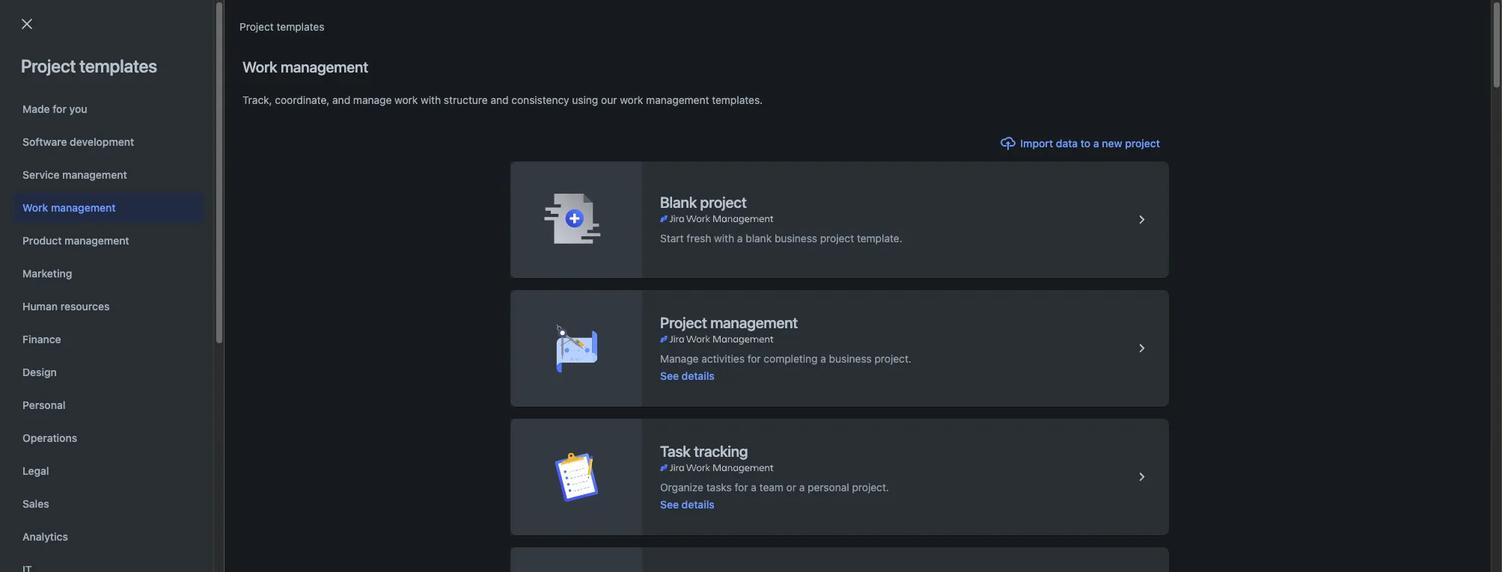 Task type: describe. For each thing, give the bounding box(es) containing it.
all
[[217, 110, 229, 123]]

software development button
[[13, 127, 203, 157]]

made for you button
[[13, 94, 203, 124]]

personal
[[808, 481, 849, 494]]

managed for my kanban project
[[598, 218, 643, 231]]

1 horizontal spatial templates
[[277, 20, 324, 33]]

software for star my kanban project image
[[646, 218, 688, 231]]

projects
[[30, 61, 94, 82]]

track, coordinate, and manage work with structure and consistency using our work management templates.
[[242, 94, 763, 106]]

import data to a new project
[[1020, 137, 1160, 150]]

track,
[[242, 94, 272, 106]]

managed for go to market sample
[[598, 182, 643, 195]]

project templates link
[[239, 18, 324, 36]]

using
[[572, 94, 598, 106]]

management down name
[[62, 168, 127, 181]]

tracking
[[694, 443, 748, 460]]

fresh
[[687, 232, 711, 245]]

for for task tracking
[[735, 481, 748, 494]]

blank
[[746, 232, 772, 245]]

human resources button
[[13, 292, 203, 322]]

team-managed software for star my kanban project image
[[567, 218, 688, 231]]

my
[[101, 217, 116, 230]]

previous image
[[33, 300, 51, 318]]

project management image
[[1133, 340, 1151, 358]]

product management button
[[13, 226, 203, 256]]

manage activities for completing a business project.
[[660, 352, 912, 365]]

0 vertical spatial project.
[[875, 352, 912, 365]]

human resources
[[22, 300, 110, 313]]

sales button
[[13, 489, 203, 519]]

a for team
[[751, 481, 757, 494]]

back to projects image
[[18, 15, 36, 33]]

sales
[[22, 498, 49, 510]]

3 team- from the top
[[567, 253, 598, 266]]

import
[[1020, 137, 1053, 150]]

1 work from the left
[[395, 94, 418, 106]]

software for star project-1374 icon
[[646, 253, 688, 266]]

management left templates.
[[646, 94, 709, 106]]

new
[[1102, 137, 1122, 150]]

0 vertical spatial business
[[646, 182, 689, 195]]

details for project
[[682, 369, 715, 382]]

2 and from the left
[[491, 94, 509, 106]]

my kanban project
[[101, 217, 192, 230]]

for inside made for you button
[[53, 103, 67, 115]]

organize tasks for a team or a personal project.
[[660, 481, 889, 494]]

blank
[[660, 194, 697, 211]]

service management button
[[13, 160, 203, 190]]

our
[[601, 94, 617, 106]]

human
[[22, 300, 58, 313]]

1 vertical spatial project.
[[852, 481, 889, 494]]

data
[[1056, 137, 1078, 150]]

activities
[[701, 352, 745, 365]]

1
[[63, 302, 68, 315]]

see details for task
[[660, 498, 715, 511]]

made for you
[[22, 103, 87, 115]]

lead
[[856, 151, 880, 164]]

marketing
[[22, 267, 72, 280]]

product
[[22, 234, 62, 247]]

2 work from the left
[[620, 94, 643, 106]]

a right "or"
[[799, 481, 805, 494]]

Search field
[[1218, 9, 1367, 33]]

1 and from the left
[[332, 94, 350, 106]]

legal
[[22, 465, 49, 477]]

templates.
[[712, 94, 763, 106]]

team-managed business
[[567, 182, 689, 195]]

see for task tracking
[[660, 498, 679, 511]]

legal button
[[13, 457, 203, 486]]

design button
[[13, 358, 203, 388]]

project management
[[660, 314, 798, 331]]

star go to market sample image
[[42, 180, 59, 198]]

finance
[[22, 333, 61, 346]]

manage
[[660, 352, 699, 365]]

sample
[[166, 181, 201, 194]]

task
[[660, 443, 691, 460]]

personal
[[22, 399, 65, 412]]



Task type: locate. For each thing, give the bounding box(es) containing it.
work right manage
[[395, 94, 418, 106]]

software
[[646, 218, 688, 231], [646, 253, 688, 266]]

a right completing
[[820, 352, 826, 365]]

coordinate,
[[275, 94, 330, 106]]

business right completing
[[829, 352, 872, 365]]

0 horizontal spatial with
[[421, 94, 441, 106]]

1 team-managed software from the top
[[567, 218, 688, 231]]

see details button down manage
[[660, 369, 715, 384]]

0 vertical spatial managed
[[598, 182, 643, 195]]

project up 'track,'
[[239, 20, 274, 33]]

team-managed software down the team-managed business
[[567, 218, 688, 231]]

0 vertical spatial to
[[1081, 137, 1091, 150]]

1 see from the top
[[660, 369, 679, 382]]

resources
[[60, 300, 110, 313]]

3 managed from the top
[[598, 253, 643, 266]]

see
[[660, 369, 679, 382], [660, 498, 679, 511]]

template.
[[857, 232, 902, 245]]

type
[[567, 150, 592, 163]]

a for blank
[[737, 232, 743, 245]]

star project-1374 image
[[42, 251, 59, 269]]

a left new
[[1093, 137, 1099, 150]]

work right the our
[[620, 94, 643, 106]]

and left manage
[[332, 94, 350, 106]]

0 vertical spatial details
[[682, 369, 715, 382]]

completing
[[764, 352, 818, 365]]

structure
[[444, 94, 488, 106]]

team-managed software down start
[[567, 253, 688, 266]]

project
[[239, 20, 274, 33], [21, 55, 76, 76], [158, 217, 192, 230], [660, 314, 707, 331]]

finance button
[[13, 325, 203, 355]]

management up activities
[[710, 314, 798, 331]]

team-
[[567, 182, 598, 195], [567, 218, 598, 231], [567, 253, 598, 266]]

1 horizontal spatial with
[[714, 232, 734, 245]]

work
[[395, 94, 418, 106], [620, 94, 643, 106]]

for right tasks
[[735, 481, 748, 494]]

1 vertical spatial project templates
[[21, 55, 157, 76]]

a for new
[[1093, 137, 1099, 150]]

project inside my kanban project link
[[158, 217, 192, 230]]

project up fresh
[[700, 194, 747, 211]]

1 vertical spatial details
[[682, 498, 715, 511]]

0 horizontal spatial business
[[646, 182, 689, 195]]

1 vertical spatial team-
[[567, 218, 598, 231]]

0 vertical spatial project templates
[[239, 20, 324, 33]]

team
[[759, 481, 784, 494]]

2 vertical spatial business
[[829, 352, 872, 365]]

or
[[786, 481, 796, 494]]

with right fresh
[[714, 232, 734, 245]]

work
[[242, 58, 277, 76], [22, 201, 48, 214]]

0 horizontal spatial work
[[395, 94, 418, 106]]

2 team-managed software from the top
[[567, 253, 688, 266]]

templates
[[277, 20, 324, 33], [80, 55, 157, 76]]

1 team- from the top
[[567, 182, 598, 195]]

0 horizontal spatial work
[[22, 201, 48, 214]]

project down sample
[[158, 217, 192, 230]]

banner
[[0, 0, 1502, 42]]

see details button for task
[[660, 497, 715, 512]]

1 vertical spatial see details button
[[660, 497, 715, 512]]

a inside button
[[1093, 137, 1099, 150]]

1 horizontal spatial business
[[775, 232, 817, 245]]

project right new
[[1125, 137, 1160, 150]]

work management inside button
[[22, 201, 116, 214]]

next image
[[80, 300, 98, 318]]

2 vertical spatial for
[[735, 481, 748, 494]]

consistency
[[511, 94, 569, 106]]

1 vertical spatial business
[[775, 232, 817, 245]]

templates up coordinate,
[[277, 20, 324, 33]]

2 vertical spatial managed
[[598, 253, 643, 266]]

star my kanban project image
[[42, 216, 59, 234]]

0 vertical spatial work
[[242, 58, 277, 76]]

0 vertical spatial see details
[[660, 369, 715, 382]]

start
[[660, 232, 684, 245]]

1 vertical spatial to
[[118, 181, 127, 194]]

jira
[[232, 110, 249, 123]]

2 horizontal spatial business
[[829, 352, 872, 365]]

project.
[[875, 352, 912, 365], [852, 481, 889, 494]]

managed
[[598, 182, 643, 195], [598, 218, 643, 231], [598, 253, 643, 266]]

0 vertical spatial see
[[660, 369, 679, 382]]

name button
[[71, 149, 127, 166]]

0 vertical spatial team-managed software
[[567, 218, 688, 231]]

details
[[682, 369, 715, 382], [682, 498, 715, 511]]

go to market sample
[[101, 181, 201, 194]]

work up star my kanban project image
[[22, 201, 48, 214]]

0 vertical spatial work management
[[242, 58, 368, 76]]

1 vertical spatial work management
[[22, 201, 116, 214]]

you
[[69, 103, 87, 115]]

project left "template."
[[820, 232, 854, 245]]

2 see from the top
[[660, 498, 679, 511]]

see details button down organize on the bottom
[[660, 497, 715, 512]]

management up coordinate,
[[281, 58, 368, 76]]

development
[[70, 135, 134, 148]]

start fresh with a blank business project template.
[[660, 232, 902, 245]]

blank project
[[660, 194, 747, 211]]

project up made for you
[[21, 55, 76, 76]]

software development
[[22, 135, 134, 148]]

go to market sample link
[[77, 180, 382, 198]]

products
[[252, 110, 296, 123]]

business for blank project
[[775, 232, 817, 245]]

1 see details from the top
[[660, 369, 715, 382]]

0 vertical spatial software
[[646, 218, 688, 231]]

1 vertical spatial team-managed software
[[567, 253, 688, 266]]

1 vertical spatial see details
[[660, 498, 715, 511]]

a left team
[[751, 481, 757, 494]]

1 horizontal spatial to
[[1081, 137, 1091, 150]]

business up start
[[646, 182, 689, 195]]

1 vertical spatial for
[[747, 352, 761, 365]]

lead button
[[850, 149, 898, 166]]

work up 'track,'
[[242, 58, 277, 76]]

project up manage
[[660, 314, 707, 331]]

0 vertical spatial for
[[53, 103, 67, 115]]

product management
[[22, 234, 129, 247]]

0 vertical spatial team-
[[567, 182, 598, 195]]

2 software from the top
[[646, 253, 688, 266]]

name
[[77, 151, 106, 164]]

see down manage
[[660, 369, 679, 382]]

blank project image
[[1133, 211, 1151, 229]]

see details button for project
[[660, 369, 715, 384]]

1 vertical spatial project
[[700, 194, 747, 211]]

my kanban project link
[[77, 216, 382, 234]]

0 horizontal spatial work management
[[22, 201, 116, 214]]

work inside work management button
[[22, 201, 48, 214]]

0 vertical spatial see details button
[[660, 369, 715, 384]]

work management
[[242, 58, 368, 76], [22, 201, 116, 214]]

design
[[22, 366, 57, 379]]

details for task
[[682, 498, 715, 511]]

to
[[1081, 137, 1091, 150], [118, 181, 127, 194]]

to right go
[[118, 181, 127, 194]]

operations button
[[13, 424, 203, 454]]

analytics
[[22, 531, 68, 543]]

kanban
[[118, 217, 155, 230]]

see details button
[[660, 369, 715, 384], [660, 497, 715, 512]]

2 team- from the top
[[567, 218, 598, 231]]

go
[[101, 181, 115, 194]]

1 horizontal spatial and
[[491, 94, 509, 106]]

software
[[22, 135, 67, 148]]

primary element
[[9, 0, 1218, 42]]

see details
[[660, 369, 715, 382], [660, 498, 715, 511]]

software up start
[[646, 218, 688, 231]]

project inside project templates link
[[239, 20, 274, 33]]

team- for go to market sample
[[567, 182, 598, 195]]

0 vertical spatial project
[[1125, 137, 1160, 150]]

project inside button
[[1125, 137, 1160, 150]]

0 horizontal spatial project
[[700, 194, 747, 211]]

details down organize on the bottom
[[682, 498, 715, 511]]

to right data
[[1081, 137, 1091, 150]]

templates up made for you button
[[80, 55, 157, 76]]

made
[[22, 103, 50, 115]]

see details down manage
[[660, 369, 715, 382]]

0 horizontal spatial to
[[118, 181, 127, 194]]

management down my
[[64, 234, 129, 247]]

1 software from the top
[[646, 218, 688, 231]]

business for project management
[[829, 352, 872, 365]]

task tracking image
[[1133, 469, 1151, 486]]

software down start
[[646, 253, 688, 266]]

None text field
[[31, 106, 178, 127]]

1 vertical spatial see
[[660, 498, 679, 511]]

jira work management image
[[660, 213, 773, 225], [660, 213, 773, 225], [660, 333, 773, 345], [660, 333, 773, 345], [660, 462, 773, 474], [660, 462, 773, 474]]

for for project management
[[747, 352, 761, 365]]

1 horizontal spatial project templates
[[239, 20, 324, 33]]

task tracking
[[660, 443, 748, 460]]

all jira products
[[217, 110, 296, 123]]

operations
[[22, 432, 77, 445]]

2 see details from the top
[[660, 498, 715, 511]]

import data to a new project button
[[990, 132, 1169, 156]]

2 details from the top
[[682, 498, 715, 511]]

for left you in the top of the page
[[53, 103, 67, 115]]

0 horizontal spatial templates
[[80, 55, 157, 76]]

2 vertical spatial team-
[[567, 253, 598, 266]]

1 details from the top
[[682, 369, 715, 382]]

with left the structure
[[421, 94, 441, 106]]

analytics button
[[13, 522, 203, 552]]

organize
[[660, 481, 703, 494]]

project templates
[[239, 20, 324, 33], [21, 55, 157, 76]]

1 see details button from the top
[[660, 369, 715, 384]]

work management up coordinate,
[[242, 58, 368, 76]]

1 vertical spatial with
[[714, 232, 734, 245]]

1 managed from the top
[[598, 182, 643, 195]]

marketing button
[[13, 259, 203, 289]]

0 horizontal spatial project templates
[[21, 55, 157, 76]]

for right activities
[[747, 352, 761, 365]]

1 vertical spatial templates
[[80, 55, 157, 76]]

see details down organize on the bottom
[[660, 498, 715, 511]]

business
[[646, 182, 689, 195], [775, 232, 817, 245], [829, 352, 872, 365]]

business right "blank"
[[775, 232, 817, 245]]

a left "blank"
[[737, 232, 743, 245]]

2 vertical spatial project
[[820, 232, 854, 245]]

1 horizontal spatial work
[[242, 58, 277, 76]]

1 vertical spatial software
[[646, 253, 688, 266]]

manage
[[353, 94, 392, 106]]

1 horizontal spatial work
[[620, 94, 643, 106]]

and right the structure
[[491, 94, 509, 106]]

details down manage
[[682, 369, 715, 382]]

with
[[421, 94, 441, 106], [714, 232, 734, 245]]

personal button
[[13, 391, 203, 421]]

market
[[130, 181, 164, 194]]

management up my
[[51, 201, 116, 214]]

management inside button
[[64, 234, 129, 247]]

1 button
[[54, 297, 77, 321]]

2 horizontal spatial project
[[1125, 137, 1160, 150]]

team-managed software for star project-1374 icon
[[567, 253, 688, 266]]

service management
[[22, 168, 127, 181]]

0 vertical spatial templates
[[277, 20, 324, 33]]

1 horizontal spatial project
[[820, 232, 854, 245]]

1 vertical spatial managed
[[598, 218, 643, 231]]

0 vertical spatial with
[[421, 94, 441, 106]]

see for project management
[[660, 369, 679, 382]]

work management button
[[13, 193, 203, 223]]

work management up star my kanban project image
[[22, 201, 116, 214]]

2 managed from the top
[[598, 218, 643, 231]]

2 see details button from the top
[[660, 497, 715, 512]]

tasks
[[706, 481, 732, 494]]

see down organize on the bottom
[[660, 498, 679, 511]]

1 horizontal spatial work management
[[242, 58, 368, 76]]

service
[[22, 168, 60, 181]]

management
[[281, 58, 368, 76], [646, 94, 709, 106], [62, 168, 127, 181], [51, 201, 116, 214], [64, 234, 129, 247], [710, 314, 798, 331]]

see details for project
[[660, 369, 715, 382]]

to inside button
[[1081, 137, 1091, 150]]

0 horizontal spatial and
[[332, 94, 350, 106]]

team- for my kanban project
[[567, 218, 598, 231]]

a
[[1093, 137, 1099, 150], [737, 232, 743, 245], [820, 352, 826, 365], [751, 481, 757, 494], [799, 481, 805, 494]]

1 vertical spatial work
[[22, 201, 48, 214]]

project
[[1125, 137, 1160, 150], [700, 194, 747, 211], [820, 232, 854, 245]]



Task type: vqa. For each thing, say whether or not it's contained in the screenshot.
heading
no



